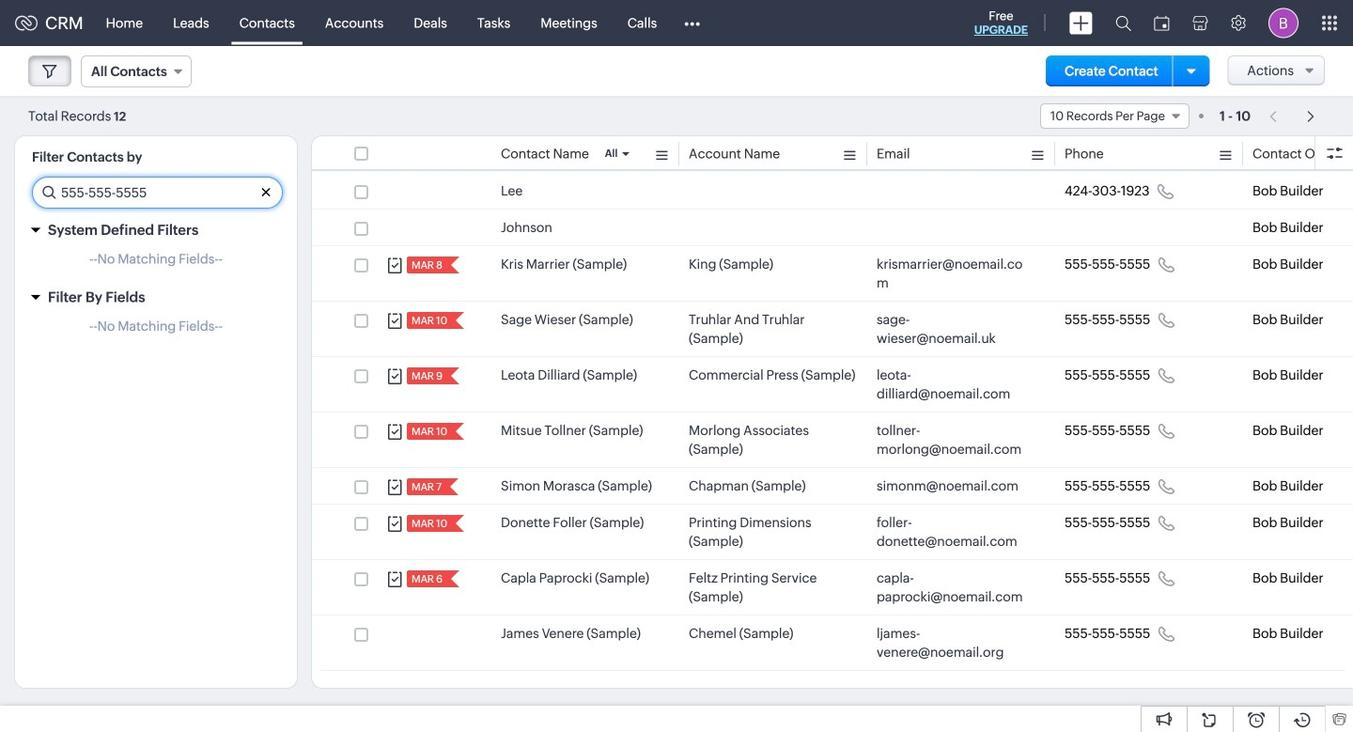 Task type: describe. For each thing, give the bounding box(es) containing it.
create menu element
[[1059, 0, 1105, 46]]

2 region from the top
[[15, 314, 297, 348]]

1 region from the top
[[15, 247, 297, 281]]



Task type: vqa. For each thing, say whether or not it's contained in the screenshot.
Week
no



Task type: locate. For each thing, give the bounding box(es) containing it.
Search text field
[[33, 178, 282, 208]]

region
[[15, 247, 297, 281], [15, 314, 297, 348]]

Other Modules field
[[672, 8, 713, 38]]

0 vertical spatial region
[[15, 247, 297, 281]]

row group
[[312, 173, 1354, 671]]

profile image
[[1269, 8, 1299, 38]]

calendar image
[[1155, 16, 1171, 31]]

None field
[[81, 55, 192, 87], [1041, 103, 1190, 129], [81, 55, 192, 87], [1041, 103, 1190, 129]]

search element
[[1105, 0, 1143, 46]]

search image
[[1116, 15, 1132, 31]]

profile element
[[1258, 0, 1311, 46]]

create menu image
[[1070, 12, 1093, 34]]

1 vertical spatial region
[[15, 314, 297, 348]]

logo image
[[15, 16, 38, 31]]



